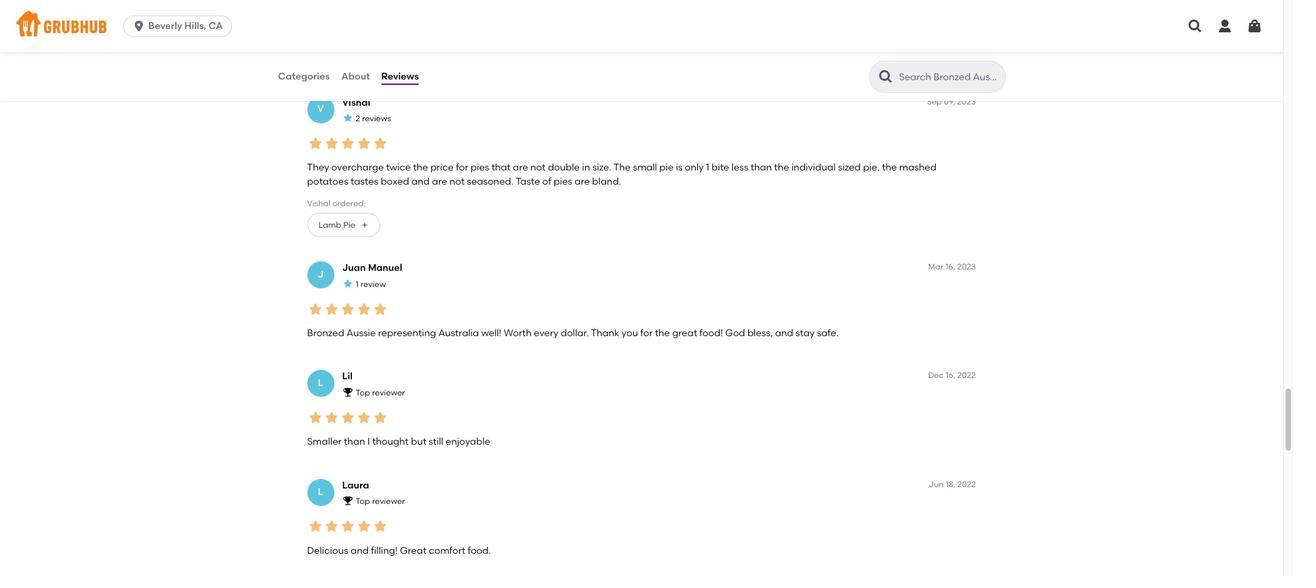 Task type: vqa. For each thing, say whether or not it's contained in the screenshot.
Preorder button
no



Task type: locate. For each thing, give the bounding box(es) containing it.
0 horizontal spatial vishal
[[307, 199, 330, 208]]

0 vertical spatial 2023
[[957, 97, 976, 106]]

2 lamb pie from the top
[[319, 220, 355, 230]]

the right pie, on the top
[[882, 162, 897, 174]]

2022 for smaller than i thought but still enjoyable
[[957, 371, 976, 381]]

1 vertical spatial vishal
[[307, 199, 330, 208]]

trophy icon image down laura
[[342, 495, 353, 506]]

1 horizontal spatial 1
[[706, 162, 709, 174]]

worth
[[504, 328, 532, 339]]

smaller
[[307, 436, 342, 448]]

svg image
[[1187, 18, 1203, 34], [1247, 18, 1263, 34]]

2023 for bronzed aussie representing australia well! worth every dollar. thank you for the great food! god bless, and stay safe.
[[957, 262, 976, 272]]

1 vertical spatial top reviewer
[[356, 497, 405, 506]]

vishal ordered:
[[307, 199, 366, 208]]

2022 for delicious and filling! great comfort food.
[[957, 480, 976, 489]]

the
[[413, 162, 428, 174], [774, 162, 789, 174], [882, 162, 897, 174], [655, 328, 670, 339]]

1 16, from the top
[[945, 262, 955, 272]]

thank
[[591, 328, 619, 339]]

1 pie from the top
[[343, 55, 355, 64]]

pie down ordered:
[[343, 220, 355, 230]]

0 vertical spatial 16,
[[945, 262, 955, 272]]

2022 right 18,
[[957, 480, 976, 489]]

16, for bronzed aussie representing australia well! worth every dollar. thank you for the great food! god bless, and stay safe.
[[945, 262, 955, 272]]

plus icon image up about
[[361, 56, 369, 64]]

1 horizontal spatial pies
[[554, 176, 572, 187]]

1 horizontal spatial svg image
[[1217, 18, 1233, 34]]

2023 for they overcharge twice the price for pies that are not double in size.  the small pie is only 1 bite less than the individual sized pie,  the mashed potatoes tastes boxed and are not seasoned. taste of pies are bland.
[[957, 97, 976, 106]]

and right boxed
[[411, 176, 430, 187]]

vishal down the potatoes
[[307, 199, 330, 208]]

for right price
[[456, 162, 468, 174]]

0 vertical spatial top
[[356, 388, 370, 398]]

0 vertical spatial lamb
[[319, 55, 341, 64]]

trophy icon image for lil
[[342, 387, 353, 398]]

about button
[[341, 53, 370, 101]]

beverly
[[148, 20, 182, 32]]

2 reviewer from the top
[[372, 497, 405, 506]]

lamb down vishal ordered:
[[319, 220, 341, 230]]

2 l from the top
[[318, 486, 323, 498]]

star icon image
[[342, 112, 353, 123], [307, 136, 323, 152], [323, 136, 339, 152], [339, 136, 356, 152], [356, 136, 372, 152], [372, 136, 388, 152], [342, 278, 353, 289], [307, 301, 323, 317], [323, 301, 339, 317], [339, 301, 356, 317], [356, 301, 372, 317], [372, 301, 388, 317], [307, 410, 323, 426], [323, 410, 339, 426], [339, 410, 356, 426], [356, 410, 372, 426], [372, 410, 388, 426], [307, 519, 323, 535], [323, 519, 339, 535], [339, 519, 356, 535], [356, 519, 372, 535], [372, 519, 388, 535]]

0 vertical spatial lamb pie button
[[307, 48, 380, 72]]

jun 18, 2022
[[929, 480, 976, 489]]

2023 right 09,
[[957, 97, 976, 106]]

lamb pie up about
[[319, 55, 355, 64]]

16, right the mar in the right top of the page
[[945, 262, 955, 272]]

top reviewer for lil
[[356, 388, 405, 398]]

2 2023 from the top
[[957, 262, 976, 272]]

for right the you
[[640, 328, 653, 339]]

1 left the review
[[356, 280, 359, 289]]

0 horizontal spatial svg image
[[1187, 18, 1203, 34]]

are up taste
[[513, 162, 528, 174]]

1 horizontal spatial svg image
[[1247, 18, 1263, 34]]

top reviewer up the thought
[[356, 388, 405, 398]]

l for lil
[[318, 378, 323, 389]]

and
[[411, 176, 430, 187], [775, 328, 793, 339], [350, 545, 369, 557]]

lamb for second lamb pie button from the bottom
[[319, 55, 341, 64]]

0 vertical spatial top reviewer
[[356, 388, 405, 398]]

dec
[[928, 371, 944, 381]]

0 horizontal spatial svg image
[[132, 20, 146, 33]]

plus icon image down ordered:
[[361, 221, 369, 229]]

plus icon image for second lamb pie button from the top
[[361, 221, 369, 229]]

reviews
[[362, 114, 391, 123]]

0 vertical spatial 2022
[[957, 371, 976, 381]]

0 vertical spatial pies
[[471, 162, 489, 174]]

well!
[[481, 328, 501, 339]]

1 review
[[356, 280, 386, 289]]

1 vertical spatial l
[[318, 486, 323, 498]]

top
[[356, 388, 370, 398], [356, 497, 370, 506]]

1 horizontal spatial not
[[530, 162, 546, 174]]

lamb pie button up the v
[[307, 48, 380, 72]]

0 vertical spatial reviewer
[[372, 388, 405, 398]]

mar 16, 2023
[[928, 262, 976, 272]]

2023 right the mar in the right top of the page
[[957, 262, 976, 272]]

1 top reviewer from the top
[[356, 388, 405, 398]]

top reviewer
[[356, 388, 405, 398], [356, 497, 405, 506]]

1 trophy icon image from the top
[[342, 387, 353, 398]]

boxed
[[381, 176, 409, 187]]

1 inside they overcharge twice the price for pies that are not double in size.  the small pie is only 1 bite less than the individual sized pie,  the mashed potatoes tastes boxed and are not seasoned. taste of pies are bland.
[[706, 162, 709, 174]]

less
[[732, 162, 748, 174]]

price
[[430, 162, 454, 174]]

voss water button
[[386, 48, 465, 72]]

18,
[[946, 480, 955, 489]]

than right less
[[751, 162, 772, 174]]

twice
[[386, 162, 411, 174]]

0 vertical spatial 1
[[706, 162, 709, 174]]

voss
[[397, 55, 414, 64]]

1 vertical spatial reviewer
[[372, 497, 405, 506]]

beverly hills, ca
[[148, 20, 223, 32]]

1 vertical spatial and
[[775, 328, 793, 339]]

not
[[530, 162, 546, 174], [449, 176, 465, 187]]

size.
[[592, 162, 611, 174]]

1 vertical spatial 1
[[356, 280, 359, 289]]

australia
[[438, 328, 479, 339]]

1 vertical spatial 2022
[[957, 480, 976, 489]]

and left filling! at the bottom of the page
[[350, 545, 369, 557]]

1 horizontal spatial are
[[513, 162, 528, 174]]

1 top from the top
[[356, 388, 370, 398]]

2023
[[957, 97, 976, 106], [957, 262, 976, 272]]

2 horizontal spatial are
[[575, 176, 590, 187]]

food.
[[468, 545, 491, 557]]

bless,
[[747, 328, 773, 339]]

pies up seasoned.
[[471, 162, 489, 174]]

16, right dec
[[946, 371, 955, 381]]

for
[[456, 162, 468, 174], [640, 328, 653, 339]]

1 reviewer from the top
[[372, 388, 405, 398]]

l for laura
[[318, 486, 323, 498]]

reviewer
[[372, 388, 405, 398], [372, 497, 405, 506]]

are down in
[[575, 176, 590, 187]]

top reviewer down laura
[[356, 497, 405, 506]]

svg image inside beverly hills, ca button
[[132, 20, 146, 33]]

dec 16, 2022
[[928, 371, 976, 381]]

16, for smaller than i thought but still enjoyable
[[946, 371, 955, 381]]

2 2022 from the top
[[957, 480, 976, 489]]

pie
[[343, 55, 355, 64], [343, 220, 355, 230]]

2
[[356, 114, 360, 123]]

0 vertical spatial for
[[456, 162, 468, 174]]

0 vertical spatial vishal
[[342, 97, 370, 108]]

pie up about
[[343, 55, 355, 64]]

svg image
[[1217, 18, 1233, 34], [132, 20, 146, 33]]

1 vertical spatial top
[[356, 497, 370, 506]]

2 vertical spatial and
[[350, 545, 369, 557]]

2 16, from the top
[[946, 371, 955, 381]]

1 horizontal spatial for
[[640, 328, 653, 339]]

lamb pie button
[[307, 48, 380, 72], [307, 213, 380, 237]]

god
[[725, 328, 745, 339]]

plus icon image right water
[[446, 56, 454, 64]]

2 trophy icon image from the top
[[342, 495, 353, 506]]

you
[[622, 328, 638, 339]]

categories button
[[277, 53, 330, 101]]

than
[[751, 162, 772, 174], [344, 436, 365, 448]]

food!
[[699, 328, 723, 339]]

2 top from the top
[[356, 497, 370, 506]]

l
[[318, 378, 323, 389], [318, 486, 323, 498]]

pie for second lamb pie button from the bottom
[[343, 55, 355, 64]]

lamb up about
[[319, 55, 341, 64]]

1 horizontal spatial and
[[411, 176, 430, 187]]

16,
[[945, 262, 955, 272], [946, 371, 955, 381]]

are
[[513, 162, 528, 174], [432, 176, 447, 187], [575, 176, 590, 187]]

1 svg image from the left
[[1187, 18, 1203, 34]]

every
[[534, 328, 558, 339]]

great
[[672, 328, 697, 339]]

reviewer up the thought
[[372, 388, 405, 398]]

trophy icon image for laura
[[342, 495, 353, 506]]

lamb pie button down ordered:
[[307, 213, 380, 237]]

1 horizontal spatial vishal
[[342, 97, 370, 108]]

2022 right dec
[[957, 371, 976, 381]]

0 vertical spatial l
[[318, 378, 323, 389]]

1 vertical spatial trophy icon image
[[342, 495, 353, 506]]

the left individual
[[774, 162, 789, 174]]

1 left bite
[[706, 162, 709, 174]]

1 vertical spatial lamb pie
[[319, 220, 355, 230]]

0 vertical spatial and
[[411, 176, 430, 187]]

0 vertical spatial pie
[[343, 55, 355, 64]]

2 pie from the top
[[343, 220, 355, 230]]

reviewer up filling! at the bottom of the page
[[372, 497, 405, 506]]

sep
[[927, 97, 942, 106]]

1 2022 from the top
[[957, 371, 976, 381]]

top up the i
[[356, 388, 370, 398]]

plus icon image
[[361, 56, 369, 64], [446, 56, 454, 64], [361, 221, 369, 229]]

0 horizontal spatial for
[[456, 162, 468, 174]]

0 horizontal spatial than
[[344, 436, 365, 448]]

vishal
[[342, 97, 370, 108], [307, 199, 330, 208]]

2 horizontal spatial and
[[775, 328, 793, 339]]

1 vertical spatial lamb
[[319, 220, 341, 230]]

1 vertical spatial 2023
[[957, 262, 976, 272]]

1 vertical spatial than
[[344, 436, 365, 448]]

categories
[[278, 71, 330, 82]]

1 vertical spatial pies
[[554, 176, 572, 187]]

pies
[[471, 162, 489, 174], [554, 176, 572, 187]]

not up of
[[530, 162, 546, 174]]

the left price
[[413, 162, 428, 174]]

reviewer for lil
[[372, 388, 405, 398]]

2 lamb from the top
[[319, 220, 341, 230]]

still
[[429, 436, 443, 448]]

than inside they overcharge twice the price for pies that are not double in size.  the small pie is only 1 bite less than the individual sized pie,  the mashed potatoes tastes boxed and are not seasoned. taste of pies are bland.
[[751, 162, 772, 174]]

top down laura
[[356, 497, 370, 506]]

they overcharge twice the price for pies that are not double in size.  the small pie is only 1 bite less than the individual sized pie,  the mashed potatoes tastes boxed and are not seasoned. taste of pies are bland.
[[307, 162, 936, 187]]

1 lamb from the top
[[319, 55, 341, 64]]

trophy icon image down the lil
[[342, 387, 353, 398]]

top for lil
[[356, 388, 370, 398]]

0 vertical spatial trophy icon image
[[342, 387, 353, 398]]

2 top reviewer from the top
[[356, 497, 405, 506]]

1 vertical spatial not
[[449, 176, 465, 187]]

lamb pie
[[319, 55, 355, 64], [319, 220, 355, 230]]

only
[[685, 162, 704, 174]]

stay
[[796, 328, 815, 339]]

1 vertical spatial 16,
[[946, 371, 955, 381]]

0 vertical spatial lamb pie
[[319, 55, 355, 64]]

plus icon image inside "voss water" button
[[446, 56, 454, 64]]

1
[[706, 162, 709, 174], [356, 280, 359, 289]]

not down price
[[449, 176, 465, 187]]

seasoned.
[[467, 176, 514, 187]]

0 horizontal spatial pies
[[471, 162, 489, 174]]

1 vertical spatial lamb pie button
[[307, 213, 380, 237]]

l left laura
[[318, 486, 323, 498]]

trophy icon image
[[342, 387, 353, 398], [342, 495, 353, 506]]

lamb pie down vishal ordered:
[[319, 220, 355, 230]]

1 l from the top
[[318, 378, 323, 389]]

and left stay
[[775, 328, 793, 339]]

than left the i
[[344, 436, 365, 448]]

is
[[676, 162, 683, 174]]

0 vertical spatial than
[[751, 162, 772, 174]]

1 horizontal spatial than
[[751, 162, 772, 174]]

0 horizontal spatial are
[[432, 176, 447, 187]]

1 vertical spatial pie
[[343, 220, 355, 230]]

are down price
[[432, 176, 447, 187]]

bite
[[712, 162, 729, 174]]

water
[[416, 55, 440, 64]]

l left the lil
[[318, 378, 323, 389]]

1 2023 from the top
[[957, 97, 976, 106]]

v
[[317, 103, 324, 115]]

pies down double
[[554, 176, 572, 187]]

vishal up 2
[[342, 97, 370, 108]]



Task type: describe. For each thing, give the bounding box(es) containing it.
overcharge
[[331, 162, 384, 174]]

representing
[[378, 328, 436, 339]]

j
[[318, 269, 324, 281]]

1 vertical spatial for
[[640, 328, 653, 339]]

plus icon image for second lamb pie button from the bottom
[[361, 56, 369, 64]]

sep 09, 2023
[[927, 97, 976, 106]]

reviews
[[381, 71, 419, 82]]

reviews button
[[381, 53, 420, 101]]

for inside they overcharge twice the price for pies that are not double in size.  the small pie is only 1 bite less than the individual sized pie,  the mashed potatoes tastes boxed and are not seasoned. taste of pies are bland.
[[456, 162, 468, 174]]

2 lamb pie button from the top
[[307, 213, 380, 237]]

potatoes
[[307, 176, 348, 187]]

small
[[633, 162, 657, 174]]

taste
[[516, 176, 540, 187]]

aussie
[[347, 328, 376, 339]]

ordered:
[[332, 199, 366, 208]]

juan manuel
[[342, 262, 402, 274]]

i
[[367, 436, 370, 448]]

juan
[[342, 262, 366, 274]]

jun
[[929, 480, 944, 489]]

search icon image
[[877, 69, 894, 85]]

smaller than i thought but still enjoyable
[[307, 436, 490, 448]]

bronzed aussie representing australia well! worth every dollar. thank you for the great food! god bless, and stay safe.
[[307, 328, 839, 339]]

but
[[411, 436, 426, 448]]

in
[[582, 162, 590, 174]]

great
[[400, 545, 427, 557]]

tastes
[[351, 176, 378, 187]]

lamb for second lamb pie button from the top
[[319, 220, 341, 230]]

pie,
[[863, 162, 880, 174]]

they
[[307, 162, 329, 174]]

the
[[613, 162, 631, 174]]

plus icon image for "voss water" button
[[446, 56, 454, 64]]

2 svg image from the left
[[1247, 18, 1263, 34]]

pie
[[659, 162, 674, 174]]

thought
[[372, 436, 409, 448]]

2 reviews
[[356, 114, 391, 123]]

dollar.
[[561, 328, 589, 339]]

top for laura
[[356, 497, 370, 506]]

double
[[548, 162, 580, 174]]

delicious and filling! great comfort food.
[[307, 545, 491, 557]]

of
[[542, 176, 551, 187]]

vishal for vishal
[[342, 97, 370, 108]]

bland.
[[592, 176, 621, 187]]

vishal for vishal ordered:
[[307, 199, 330, 208]]

0 horizontal spatial 1
[[356, 280, 359, 289]]

mar
[[928, 262, 944, 272]]

and inside they overcharge twice the price for pies that are not double in size.  the small pie is only 1 bite less than the individual sized pie,  the mashed potatoes tastes boxed and are not seasoned. taste of pies are bland.
[[411, 176, 430, 187]]

laura
[[342, 480, 369, 491]]

manuel
[[368, 262, 402, 274]]

top reviewer for laura
[[356, 497, 405, 506]]

lil
[[342, 371, 353, 383]]

bronzed
[[307, 328, 344, 339]]

0 horizontal spatial not
[[449, 176, 465, 187]]

comfort
[[429, 545, 465, 557]]

beverly hills, ca button
[[123, 16, 237, 37]]

sized
[[838, 162, 861, 174]]

about
[[341, 71, 370, 82]]

0 horizontal spatial and
[[350, 545, 369, 557]]

voss water
[[397, 55, 440, 64]]

09,
[[944, 97, 955, 106]]

reviewer for laura
[[372, 497, 405, 506]]

0 vertical spatial not
[[530, 162, 546, 174]]

1 lamb pie from the top
[[319, 55, 355, 64]]

hills,
[[184, 20, 206, 32]]

enjoyable
[[446, 436, 490, 448]]

ca
[[208, 20, 223, 32]]

review
[[360, 280, 386, 289]]

mashed
[[899, 162, 936, 174]]

main navigation navigation
[[0, 0, 1283, 53]]

Search Bronzed Aussie search field
[[898, 71, 1001, 84]]

safe.
[[817, 328, 839, 339]]

that
[[491, 162, 511, 174]]

filling!
[[371, 545, 398, 557]]

pie for second lamb pie button from the top
[[343, 220, 355, 230]]

the left great
[[655, 328, 670, 339]]

individual
[[791, 162, 836, 174]]

delicious
[[307, 545, 348, 557]]

1 lamb pie button from the top
[[307, 48, 380, 72]]



